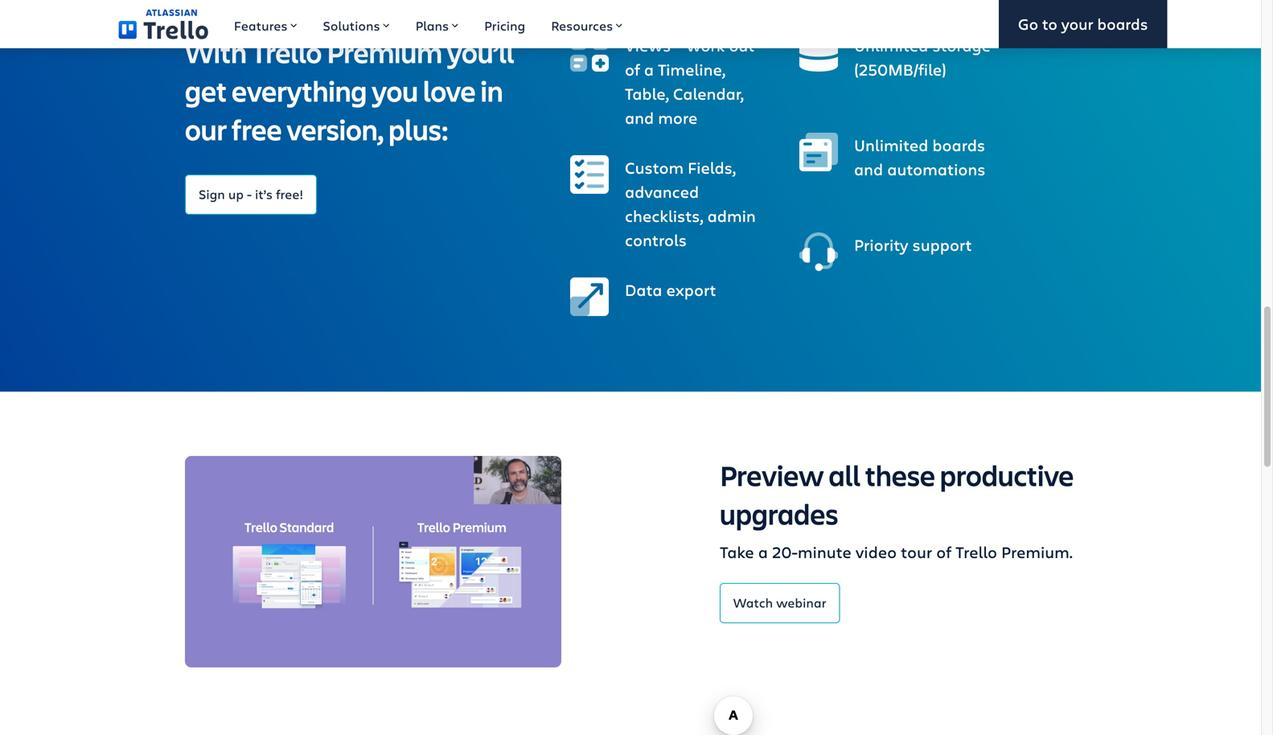 Task type: locate. For each thing, give the bounding box(es) containing it.
unlimited up "automations"
[[855, 134, 929, 156]]

preview
[[720, 456, 824, 495]]

advanced
[[625, 181, 699, 202]]

image showing a screenshot from the trello premium webinar image
[[185, 456, 562, 668]]

of up table,
[[625, 58, 640, 80]]

and left "automations"
[[855, 158, 884, 180]]

go to your boards link
[[999, 0, 1168, 48]]

and inside unlimited boards and automations
[[855, 158, 884, 180]]

productive
[[940, 456, 1074, 495]]

2 unlimited from the top
[[855, 134, 929, 156]]

0 horizontal spatial a
[[644, 58, 654, 80]]

with trello premium you'll get everything you love in our free version, plus:
[[185, 33, 515, 149]]

boards right the your
[[1098, 13, 1149, 34]]

0 horizontal spatial and
[[625, 107, 654, 128]]

video
[[856, 541, 897, 563]]

trello right tour on the right bottom
[[956, 541, 998, 563]]

boards up "automations"
[[933, 134, 986, 156]]

trello up everything
[[252, 33, 322, 71]]

unlimited boards and automations
[[855, 134, 986, 180]]

priority
[[855, 234, 909, 256]]

boards
[[1098, 13, 1149, 34], [933, 134, 986, 156]]

0 horizontal spatial boards
[[933, 134, 986, 156]]

a
[[644, 58, 654, 80], [759, 541, 768, 563]]

1 horizontal spatial a
[[759, 541, 768, 563]]

watch webinar
[[734, 594, 827, 611]]

webinar
[[777, 594, 827, 611]]

of
[[625, 58, 640, 80], [937, 541, 952, 563]]

storage
[[933, 34, 991, 56]]

and down table,
[[625, 107, 654, 128]]

priority support
[[855, 234, 973, 256]]

with
[[185, 33, 247, 71]]

1 horizontal spatial boards
[[1098, 13, 1149, 34]]

of right tour on the right bottom
[[937, 541, 952, 563]]

watch
[[734, 594, 773, 611]]

checklists,
[[625, 205, 704, 227]]

unlimited inside the unlimited storage (250mb/file)
[[855, 34, 929, 56]]

1 unlimited from the top
[[855, 34, 929, 56]]

a left 20-
[[759, 541, 768, 563]]

minute
[[798, 541, 852, 563]]

1 vertical spatial boards
[[933, 134, 986, 156]]

our
[[185, 110, 227, 149]]

sign
[[199, 185, 225, 203]]

1 horizontal spatial trello
[[956, 541, 998, 563]]

0 horizontal spatial trello
[[252, 33, 322, 71]]

–
[[675, 34, 683, 56]]

1 vertical spatial unlimited
[[855, 134, 929, 156]]

1 horizontal spatial of
[[937, 541, 952, 563]]

1 vertical spatial and
[[855, 158, 884, 180]]

1 vertical spatial trello
[[956, 541, 998, 563]]

1 vertical spatial of
[[937, 541, 952, 563]]

1 horizontal spatial and
[[855, 158, 884, 180]]

premium
[[327, 33, 442, 71]]

unlimited inside unlimited boards and automations
[[855, 134, 929, 156]]

a down views
[[644, 58, 654, 80]]

unlimited up (250mb/file)
[[855, 34, 929, 56]]

automations
[[888, 158, 986, 180]]

0 vertical spatial and
[[625, 107, 654, 128]]

table,
[[625, 83, 669, 104]]

0 vertical spatial of
[[625, 58, 640, 80]]

calendar,
[[673, 83, 744, 104]]

0 vertical spatial trello
[[252, 33, 322, 71]]

(250mb/file)
[[855, 58, 947, 80]]

plans button
[[403, 0, 472, 48]]

a inside the views – work out of a timeline, table, calendar, and more
[[644, 58, 654, 80]]

upgrades
[[720, 495, 839, 533]]

unlimited
[[855, 34, 929, 56], [855, 134, 929, 156]]

1 vertical spatial a
[[759, 541, 768, 563]]

0 vertical spatial a
[[644, 58, 654, 80]]

0 horizontal spatial of
[[625, 58, 640, 80]]

trello
[[252, 33, 322, 71], [956, 541, 998, 563]]

more
[[658, 107, 698, 128]]

features
[[234, 17, 288, 34]]

admin
[[708, 205, 756, 227]]

out
[[729, 34, 755, 56]]

free!
[[276, 185, 303, 203]]

pricing link
[[472, 0, 538, 48]]

you'll
[[447, 33, 515, 71]]

unlimited for (250mb/file)
[[855, 34, 929, 56]]

in
[[481, 72, 503, 110]]

premium.
[[1002, 541, 1073, 563]]

and
[[625, 107, 654, 128], [855, 158, 884, 180]]

all
[[829, 456, 861, 495]]

get
[[185, 72, 227, 110]]

0 vertical spatial unlimited
[[855, 34, 929, 56]]



Task type: describe. For each thing, give the bounding box(es) containing it.
custom fields, advanced checklists, admin controls
[[625, 157, 756, 251]]

these
[[866, 456, 936, 495]]

your
[[1062, 13, 1094, 34]]

data export
[[625, 279, 717, 301]]

fields,
[[688, 157, 736, 178]]

0 vertical spatial boards
[[1098, 13, 1149, 34]]

version,
[[287, 110, 384, 149]]

a inside preview all these productive upgrades take a 20-minute video tour of trello premium.
[[759, 541, 768, 563]]

pricing
[[484, 17, 526, 34]]

go to your boards
[[1019, 13, 1149, 34]]

love
[[423, 72, 476, 110]]

20-
[[772, 541, 798, 563]]

take
[[720, 541, 754, 563]]

tour
[[901, 541, 933, 563]]

solutions button
[[310, 0, 403, 48]]

controls
[[625, 229, 687, 251]]

views
[[625, 34, 671, 56]]

up
[[228, 185, 244, 203]]

everything
[[232, 72, 367, 110]]

solutions
[[323, 17, 380, 34]]

watch webinar link
[[720, 583, 840, 624]]

export
[[667, 279, 717, 301]]

timeline,
[[658, 58, 726, 80]]

it's
[[255, 185, 273, 203]]

you
[[372, 72, 418, 110]]

free
[[232, 110, 282, 149]]

and inside the views – work out of a timeline, table, calendar, and more
[[625, 107, 654, 128]]

unlimited for and
[[855, 134, 929, 156]]

trello inside with trello premium you'll get everything you love in our free version, plus:
[[252, 33, 322, 71]]

to
[[1043, 13, 1058, 34]]

atlassian trello image
[[119, 9, 208, 39]]

boards inside unlimited boards and automations
[[933, 134, 986, 156]]

plus:
[[389, 110, 449, 149]]

plans
[[416, 17, 449, 34]]

work
[[687, 34, 725, 56]]

features button
[[221, 0, 310, 48]]

resources
[[551, 17, 613, 34]]

sign up - it's free! link
[[185, 175, 317, 215]]

views – work out of a timeline, table, calendar, and more
[[625, 34, 755, 128]]

data
[[625, 279, 663, 301]]

go
[[1019, 13, 1039, 34]]

-
[[247, 185, 252, 203]]

sign up - it's free!
[[199, 185, 303, 203]]

custom
[[625, 157, 684, 178]]

support
[[913, 234, 973, 256]]

resources button
[[538, 0, 636, 48]]

trello inside preview all these productive upgrades take a 20-minute video tour of trello premium.
[[956, 541, 998, 563]]

preview all these productive upgrades take a 20-minute video tour of trello premium.
[[720, 456, 1074, 563]]

of inside the views – work out of a timeline, table, calendar, and more
[[625, 58, 640, 80]]

of inside preview all these productive upgrades take a 20-minute video tour of trello premium.
[[937, 541, 952, 563]]

unlimited storage (250mb/file)
[[855, 34, 991, 80]]



Task type: vqa. For each thing, say whether or not it's contained in the screenshot.
tara schultz (taraschultz7) icon
no



